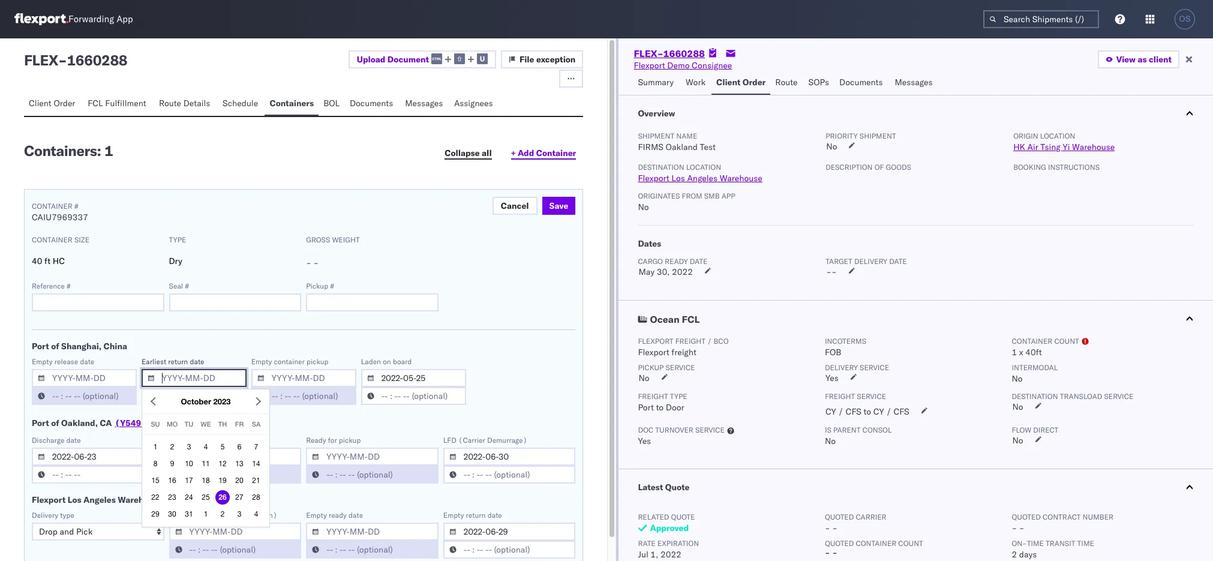 Task type: locate. For each thing, give the bounding box(es) containing it.
1 vertical spatial type
[[60, 511, 74, 520]]

destination down firms
[[638, 163, 685, 172]]

cargo ready date
[[638, 257, 708, 266]]

all
[[482, 148, 492, 158]]

2022 down expiration
[[661, 549, 682, 560]]

client order down consignee
[[717, 77, 766, 88]]

flexport for flexport freight / bco flexport freight
[[638, 337, 674, 346]]

1 button up 8 button
[[148, 440, 163, 455]]

flexport. image
[[14, 13, 68, 25]]

pickup for ready for pickup
[[339, 436, 361, 445]]

shipment name firms oakland test
[[638, 131, 716, 152]]

0 horizontal spatial pickup
[[306, 281, 328, 290]]

0 vertical spatial fcl
[[88, 98, 103, 109]]

tsing
[[1041, 142, 1061, 152]]

order for the leftmost client order button
[[54, 98, 75, 109]]

order for right client order button
[[743, 77, 766, 88]]

service right transload
[[1105, 392, 1134, 401]]

ocean fcl button
[[619, 301, 1214, 337]]

date for empty ready date
[[349, 511, 363, 520]]

warehouse inside destination location flexport los angeles warehouse
[[720, 173, 763, 184]]

cy up is
[[826, 406, 836, 417]]

1 horizontal spatial type
[[670, 392, 688, 401]]

to down the service
[[864, 406, 872, 417]]

0 vertical spatial count
[[1055, 337, 1080, 346]]

1 horizontal spatial fcl
[[682, 313, 700, 325]]

0 horizontal spatial container
[[274, 357, 305, 366]]

firms
[[638, 142, 664, 152]]

freight for freight type port to door
[[638, 392, 668, 401]]

/ inside flexport freight / bco flexport freight
[[708, 337, 712, 346]]

seal #
[[169, 281, 189, 290]]

available
[[169, 436, 199, 445]]

1 vertical spatial 4 button
[[249, 507, 263, 522]]

0 horizontal spatial 4 button
[[199, 440, 213, 455]]

location up flexport los angeles warehouse 'link'
[[686, 163, 722, 172]]

1 horizontal spatial documents
[[840, 77, 883, 88]]

1 cy from the left
[[826, 406, 836, 417]]

-- : -- -- (optional) text field down last free day (carrier detention)
[[169, 541, 301, 559]]

work button
[[681, 71, 712, 95]]

flexport up the delivery type
[[32, 495, 66, 505]]

port up empty release date
[[32, 341, 49, 352]]

2 vertical spatial 2
[[1012, 549, 1017, 560]]

hk
[[1014, 142, 1026, 152]]

yyyy-mm-dd text field for empty return date
[[443, 523, 576, 541]]

destination inside destination location flexport los angeles warehouse
[[638, 163, 685, 172]]

2 time from the left
[[1078, 539, 1095, 548]]

container up 40 ft hc
[[32, 235, 73, 244]]

/ up parent
[[839, 406, 844, 417]]

angeles down -- : -- -- text box
[[83, 495, 116, 505]]

shipment
[[860, 131, 896, 140]]

no down is
[[825, 436, 836, 447]]

- -
[[306, 257, 319, 268]]

save
[[550, 200, 569, 211]]

port up doc
[[638, 402, 654, 413]]

quoted container count - -
[[825, 539, 924, 558]]

flexport down flex-
[[634, 60, 665, 71]]

empty return date
[[443, 511, 502, 520]]

quote
[[671, 513, 695, 522]]

1 horizontal spatial client
[[717, 77, 741, 88]]

messages up overview button
[[895, 77, 933, 88]]

0 vertical spatial pickup
[[306, 281, 328, 290]]

1 horizontal spatial app
[[722, 191, 736, 200]]

0 vertical spatial app
[[117, 13, 133, 25]]

of up the discharge date
[[51, 418, 59, 429]]

1 vertical spatial ready
[[329, 511, 347, 520]]

0 horizontal spatial type
[[60, 511, 74, 520]]

date for cargo ready date
[[690, 257, 708, 266]]

4 button up "11" button
[[199, 440, 213, 455]]

1 horizontal spatial los
[[672, 173, 685, 184]]

warehouse inside origin location hk air tsing yi warehouse
[[1073, 142, 1115, 152]]

-- : -- -- (optional) text field
[[32, 387, 137, 405], [142, 387, 247, 405], [251, 387, 356, 405], [361, 387, 466, 405], [443, 466, 576, 484]]

app right forwarding
[[117, 13, 133, 25]]

container for container count
[[1012, 337, 1053, 346]]

4 down 28 button
[[254, 510, 258, 519]]

messages for the left messages button
[[405, 98, 443, 109]]

oakland
[[666, 142, 698, 152]]

location inside origin location hk air tsing yi warehouse
[[1041, 131, 1076, 140]]

consignee
[[692, 60, 732, 71]]

30,
[[657, 266, 670, 277]]

0 vertical spatial route
[[776, 77, 798, 88]]

pickup for pickup #
[[306, 281, 328, 290]]

freight up cy / cfs to cy / cfs
[[825, 392, 855, 401]]

0 horizontal spatial messages
[[405, 98, 443, 109]]

0 horizontal spatial route
[[159, 98, 181, 109]]

1 horizontal spatial delivery
[[825, 363, 858, 372]]

24
[[185, 494, 193, 502]]

2 vertical spatial of
[[51, 418, 59, 429]]

approved
[[650, 523, 689, 534]]

0 horizontal spatial delivery
[[32, 511, 58, 520]]

containers:
[[24, 142, 101, 160]]

oakland,
[[61, 418, 98, 429]]

date for empty release date
[[80, 357, 94, 366]]

container up the 40ft
[[1012, 337, 1053, 346]]

0 horizontal spatial documents button
[[345, 92, 400, 116]]

2 horizontal spatial 2
[[1012, 549, 1017, 560]]

2 button up "9"
[[165, 440, 179, 455]]

fcl inside button
[[88, 98, 103, 109]]

type inside freight type port to door
[[670, 392, 688, 401]]

no down intermodal
[[1012, 373, 1023, 384]]

3 up 10 button
[[187, 443, 191, 452]]

client order button
[[712, 71, 771, 95], [24, 92, 83, 116]]

ready for pickup
[[306, 436, 361, 445]]

2 freight from the left
[[825, 392, 855, 401]]

pickup left laden
[[307, 357, 329, 366]]

1 horizontal spatial pickup
[[339, 436, 361, 445]]

1660288 down 'forwarding app'
[[67, 51, 127, 69]]

0 vertical spatial 4 button
[[199, 440, 213, 455]]

0 vertical spatial client
[[717, 77, 741, 88]]

-- : -- -- (optional) text field down demurrage) at the left bottom of page
[[443, 466, 576, 484]]

0 vertical spatial order
[[743, 77, 766, 88]]

2 up "9"
[[170, 443, 174, 452]]

3 button down 27 button
[[232, 507, 247, 522]]

1 horizontal spatial to
[[864, 406, 872, 417]]

location up "hk air tsing yi warehouse" link on the right top of page
[[1041, 131, 1076, 140]]

1 horizontal spatial messages
[[895, 77, 933, 88]]

count down latest quote button
[[899, 539, 924, 548]]

may 30, 2022
[[639, 266, 693, 277]]

1 vertical spatial messages
[[405, 98, 443, 109]]

route inside route button
[[776, 77, 798, 88]]

1 vertical spatial 2
[[221, 510, 225, 519]]

/ up consol
[[887, 406, 892, 417]]

13 button
[[232, 457, 247, 471]]

pickup up freight type port to door at the bottom
[[638, 363, 664, 372]]

# right reference
[[67, 281, 71, 290]]

incoterms fob
[[825, 337, 867, 358]]

container for quoted container count - -
[[856, 539, 897, 548]]

YYYY-MM-DD text field
[[32, 369, 137, 387], [142, 369, 247, 387], [251, 369, 356, 387], [361, 369, 466, 387], [169, 448, 301, 466], [306, 523, 439, 541]]

route inside route details button
[[159, 98, 181, 109]]

40 ft hc
[[32, 256, 65, 266]]

1 vertical spatial return
[[466, 511, 486, 520]]

file exception
[[520, 54, 576, 65]]

yyyy-mm-dd text field down demurrage) at the left bottom of page
[[443, 448, 576, 466]]

day
[[200, 511, 211, 520]]

quoted inside "quoted container count - -"
[[825, 539, 854, 548]]

1 vertical spatial count
[[899, 539, 924, 548]]

order left route button
[[743, 77, 766, 88]]

1 freight from the left
[[638, 392, 668, 401]]

of left 'goods'
[[875, 163, 884, 172]]

1 button
[[148, 440, 163, 455], [199, 507, 213, 522]]

0 vertical spatial location
[[1041, 131, 1076, 140]]

service down flexport freight / bco flexport freight at the right bottom of page
[[666, 363, 695, 372]]

of for oakland,
[[51, 418, 59, 429]]

0 horizontal spatial 1660288
[[67, 51, 127, 69]]

collapse
[[445, 148, 480, 158]]

2 horizontal spatial /
[[887, 406, 892, 417]]

1 button right free
[[199, 507, 213, 522]]

1 vertical spatial port
[[638, 402, 654, 413]]

flexport up originates
[[638, 173, 670, 184]]

1 vertical spatial container
[[856, 539, 897, 548]]

20 button
[[232, 474, 247, 488]]

16 button
[[165, 474, 179, 488]]

free
[[185, 511, 198, 520]]

1 vertical spatial of
[[51, 341, 59, 352]]

(carrier down 26 button
[[213, 511, 240, 520]]

1 vertical spatial 3
[[237, 510, 241, 519]]

angeles
[[687, 173, 718, 184], [83, 495, 116, 505]]

documents button right 'bol'
[[345, 92, 400, 116]]

10
[[185, 460, 193, 468]]

client order down flex
[[29, 98, 75, 109]]

0 vertical spatial 3
[[187, 443, 191, 452]]

freight up the pickup service on the bottom right
[[672, 347, 697, 358]]

9
[[170, 460, 174, 468]]

0 horizontal spatial to
[[656, 402, 664, 413]]

flex-1660288 link
[[634, 47, 705, 59]]

0 horizontal spatial fcl
[[88, 98, 103, 109]]

4 up "11" button
[[204, 443, 208, 452]]

-- : -- -- (optional) text field
[[306, 466, 439, 484], [169, 541, 301, 559], [306, 541, 439, 559], [443, 541, 576, 559]]

None text field
[[32, 293, 164, 311], [169, 293, 301, 311], [32, 293, 164, 311], [169, 293, 301, 311]]

0 vertical spatial 1 button
[[148, 440, 163, 455]]

flexport inside "flexport demo consignee" link
[[634, 60, 665, 71]]

1 vertical spatial fcl
[[682, 313, 700, 325]]

yes down the fob
[[826, 373, 839, 384]]

quoted for number
[[1012, 513, 1041, 522]]

service right the turnover
[[696, 426, 725, 435]]

quoted for -
[[825, 513, 854, 522]]

1 horizontal spatial order
[[743, 77, 766, 88]]

(carrier right lfd
[[459, 436, 485, 445]]

freight
[[676, 337, 706, 346], [672, 347, 697, 358]]

0 horizontal spatial 2
[[170, 443, 174, 452]]

6
[[237, 443, 241, 452]]

0 horizontal spatial ready
[[329, 511, 347, 520]]

0 horizontal spatial destination
[[638, 163, 685, 172]]

0 vertical spatial 3 button
[[182, 440, 196, 455]]

0 vertical spatial warehouse
[[1073, 142, 1115, 152]]

/ left bco
[[708, 337, 712, 346]]

0 vertical spatial client order
[[717, 77, 766, 88]]

# inside container # caiu7969337
[[74, 202, 78, 211]]

0 horizontal spatial pickup
[[307, 357, 329, 366]]

0 horizontal spatial los
[[68, 495, 81, 505]]

0 vertical spatial port
[[32, 341, 49, 352]]

quoted contract number - - rate expiration jul 1, 2022
[[638, 513, 1114, 560]]

0 horizontal spatial warehouse
[[118, 495, 163, 505]]

0 vertical spatial delivery
[[825, 363, 858, 372]]

1 vertical spatial pickup
[[339, 436, 361, 445]]

quoted down quoted carrier - - on the bottom right
[[825, 539, 854, 548]]

freight inside freight type port to door
[[638, 392, 668, 401]]

documents for the documents button to the left
[[350, 98, 393, 109]]

container for empty container pickup
[[274, 357, 305, 366]]

6 button
[[232, 440, 247, 455]]

container inside + add container button
[[536, 148, 576, 158]]

upload document button
[[349, 50, 496, 68]]

quoted up 'on-'
[[1012, 513, 1041, 522]]

flexport up the pickup service on the bottom right
[[638, 347, 670, 358]]

0 horizontal spatial 3 button
[[182, 440, 196, 455]]

0 horizontal spatial time
[[1027, 539, 1044, 548]]

quoted inside quoted contract number - - rate expiration jul 1, 2022
[[1012, 513, 1041, 522]]

-- : -- -- (optional) text field down empty return date
[[443, 541, 576, 559]]

messages for right messages button
[[895, 77, 933, 88]]

to inside freight type port to door
[[656, 402, 664, 413]]

time up days
[[1027, 539, 1044, 548]]

container
[[536, 148, 576, 158], [32, 202, 73, 211], [32, 235, 73, 244], [1012, 337, 1053, 346]]

destination for flexport
[[638, 163, 685, 172]]

container right the add
[[536, 148, 576, 158]]

11 button
[[199, 457, 213, 471]]

14
[[252, 460, 260, 468]]

type down flexport los angeles warehouse
[[60, 511, 74, 520]]

may
[[639, 266, 655, 277]]

to left the door
[[656, 402, 664, 413]]

empty for empty release date
[[32, 357, 53, 366]]

documents right bol button
[[350, 98, 393, 109]]

file exception button
[[501, 50, 584, 68], [501, 50, 584, 68]]

yyyy-mm-dd text field down ca on the left bottom of the page
[[32, 448, 164, 466]]

quoted inside quoted carrier - -
[[825, 513, 854, 522]]

quoted left carrier at the right bottom
[[825, 513, 854, 522]]

fcl
[[88, 98, 103, 109], [682, 313, 700, 325]]

los
[[672, 173, 685, 184], [68, 495, 81, 505]]

order down flex - 1660288
[[54, 98, 75, 109]]

delivery
[[855, 257, 888, 266]]

destination
[[638, 163, 685, 172], [1012, 392, 1059, 401]]

-- : -- -- (optional) text field down empty container pickup
[[251, 387, 356, 405]]

ocean fcl
[[650, 313, 700, 325]]

no inside 'is parent consol no'
[[825, 436, 836, 447]]

-- : -- -- (optional) text field up tu
[[142, 387, 247, 405]]

documents button right sops
[[835, 71, 890, 95]]

flexport for flexport los angeles warehouse
[[32, 495, 66, 505]]

documents for right the documents button
[[840, 77, 883, 88]]

2022 down cargo ready date
[[672, 266, 693, 277]]

caiu7969337
[[32, 212, 88, 223]]

2 vertical spatial port
[[32, 418, 49, 429]]

-- : -- -- (optional) text field for laden on board
[[361, 387, 466, 405]]

no down "flow"
[[1013, 435, 1024, 446]]

YYYY-MM-DD text field
[[32, 448, 164, 466], [306, 448, 439, 466], [443, 448, 576, 466], [169, 523, 301, 541], [443, 523, 576, 541]]

dates
[[638, 238, 662, 249]]

route left details
[[159, 98, 181, 109]]

fcl left fulfillment
[[88, 98, 103, 109]]

client down consignee
[[717, 77, 741, 88]]

2022 inside quoted contract number - - rate expiration jul 1, 2022
[[661, 549, 682, 560]]

client order button down flex
[[24, 92, 83, 116]]

container inside "quoted container count - -"
[[856, 539, 897, 548]]

19
[[219, 477, 227, 485]]

1 up 8 button
[[153, 443, 157, 452]]

su
[[151, 420, 160, 428]]

3
[[187, 443, 191, 452], [237, 510, 241, 519]]

date
[[690, 257, 708, 266], [890, 257, 907, 266], [80, 357, 94, 366], [190, 357, 204, 366], [66, 436, 81, 445], [201, 436, 215, 445], [349, 511, 363, 520], [488, 511, 502, 520]]

flexport down ocean
[[638, 337, 674, 346]]

messages down upload document button
[[405, 98, 443, 109]]

destination down intermodal no on the bottom right of the page
[[1012, 392, 1059, 401]]

2 down 'on-'
[[1012, 549, 1017, 560]]

container inside container # caiu7969337
[[32, 202, 73, 211]]

1 horizontal spatial 2 button
[[215, 507, 230, 522]]

yyyy-mm-dd text field for empty container pickup
[[251, 369, 356, 387]]

1 vertical spatial location
[[686, 163, 722, 172]]

12 button
[[215, 457, 230, 471]]

2 button
[[165, 440, 179, 455], [215, 507, 230, 522]]

collapse all
[[445, 148, 492, 158]]

month  2023-10 element
[[146, 439, 266, 523]]

pickup down the - -
[[306, 281, 328, 290]]

1 horizontal spatial location
[[1041, 131, 1076, 140]]

0 vertical spatial container
[[274, 357, 305, 366]]

1 vertical spatial los
[[68, 495, 81, 505]]

details
[[183, 98, 210, 109]]

1 horizontal spatial count
[[1055, 337, 1080, 346]]

los up the from
[[672, 173, 685, 184]]

None text field
[[306, 293, 439, 311]]

port for port of shanghai, china
[[32, 341, 49, 352]]

0 vertical spatial destination
[[638, 163, 685, 172]]

flex - 1660288
[[24, 51, 127, 69]]

1 time from the left
[[1027, 539, 1044, 548]]

1 horizontal spatial time
[[1078, 539, 1095, 548]]

# down the 'gross weight'
[[330, 281, 334, 290]]

yyyy-mm-dd text field for available date
[[169, 448, 301, 466]]

1 right the containers:
[[104, 142, 113, 160]]

container up caiu7969337
[[32, 202, 73, 211]]

los up the delivery type
[[68, 495, 81, 505]]

overview button
[[619, 95, 1214, 131]]

sops
[[809, 77, 829, 88]]

carrier
[[856, 513, 887, 522]]

2 down 26 button
[[221, 510, 225, 519]]

empty ready date
[[306, 511, 363, 520]]

-- : -- -- (optional) text field for ready for pickup
[[306, 466, 439, 484]]

pickup right for
[[339, 436, 361, 445]]

to
[[656, 402, 664, 413], [864, 406, 872, 417]]

latest
[[638, 482, 663, 493]]

0 horizontal spatial app
[[117, 13, 133, 25]]

weight
[[332, 235, 360, 244]]

0 horizontal spatial count
[[899, 539, 924, 548]]

1 horizontal spatial route
[[776, 77, 798, 88]]

-- : -- -- (optional) text field for last free day (carrier detention)
[[169, 541, 301, 559]]

31
[[185, 510, 193, 519]]

28
[[252, 494, 260, 502]]

work
[[686, 77, 706, 88]]

1 vertical spatial route
[[159, 98, 181, 109]]

delivery for delivery type
[[32, 511, 58, 520]]

1 vertical spatial delivery
[[32, 511, 58, 520]]

yes down doc
[[638, 436, 651, 447]]

# right seal
[[185, 281, 189, 290]]

17
[[185, 477, 193, 485]]

0 horizontal spatial freight
[[638, 392, 668, 401]]

ready for empty
[[329, 511, 347, 520]]

yyyy-mm-dd text field down ready for pickup
[[306, 448, 439, 466]]

3 button up 10 button
[[182, 440, 196, 455]]

ca
[[100, 418, 112, 429]]

2 button down 26 button
[[215, 507, 230, 522]]

1 vertical spatial yes
[[638, 436, 651, 447]]

location inside destination location flexport los angeles warehouse
[[686, 163, 722, 172]]

29
[[151, 510, 159, 519]]

0 horizontal spatial location
[[686, 163, 722, 172]]

# for seal #
[[185, 281, 189, 290]]

1 horizontal spatial (carrier
[[459, 436, 485, 445]]

0 horizontal spatial client order
[[29, 98, 75, 109]]

flexport
[[634, 60, 665, 71], [638, 173, 670, 184], [638, 337, 674, 346], [638, 347, 670, 358], [32, 495, 66, 505]]

2 cy from the left
[[874, 406, 884, 417]]

empty
[[32, 357, 53, 366], [251, 357, 272, 366], [306, 511, 327, 520], [443, 511, 464, 520]]

yyyy-mm-dd text field for empty ready date
[[306, 523, 439, 541]]

4 button down 28 button
[[249, 507, 263, 522]]

port up discharge
[[32, 418, 49, 429]]

freight down ocean fcl
[[676, 337, 706, 346]]

route left sops
[[776, 77, 798, 88]]

3 down 27 button
[[237, 510, 241, 519]]

no down originates
[[638, 202, 649, 212]]

1 horizontal spatial freight
[[825, 392, 855, 401]]

1 vertical spatial pickup
[[638, 363, 664, 372]]

fulfillment
[[105, 98, 146, 109]]

0 vertical spatial messages
[[895, 77, 933, 88]]

type for delivery type
[[60, 511, 74, 520]]

2 cfs from the left
[[894, 406, 910, 417]]

1 vertical spatial 2022
[[661, 549, 682, 560]]

bol button
[[319, 92, 345, 116]]



Task type: vqa. For each thing, say whether or not it's contained in the screenshot.
THE LOCATION to the left
yes



Task type: describe. For each thing, give the bounding box(es) containing it.
flex-1660288
[[634, 47, 705, 59]]

schedule button
[[218, 92, 265, 116]]

+ add container button
[[504, 144, 584, 162]]

-- : -- -- (optional) text field for empty return date
[[443, 541, 576, 559]]

0 horizontal spatial 2 button
[[165, 440, 179, 455]]

-- : -- -- (optional) text field for empty container pickup
[[251, 387, 356, 405]]

no inside originates from smb app no
[[638, 202, 649, 212]]

1 horizontal spatial 3
[[237, 510, 241, 519]]

board
[[393, 357, 412, 366]]

cancel button
[[493, 197, 538, 215]]

destination for service
[[1012, 392, 1059, 401]]

0 vertical spatial 2022
[[672, 266, 693, 277]]

route button
[[771, 71, 804, 95]]

1 horizontal spatial /
[[839, 406, 844, 417]]

location for tsing
[[1041, 131, 1076, 140]]

7 button
[[249, 440, 263, 455]]

21 button
[[249, 474, 263, 488]]

-- : -- -- (optional) text field for earliest return date
[[142, 387, 247, 405]]

schedule
[[223, 98, 258, 109]]

goods
[[886, 163, 912, 172]]

20
[[235, 477, 243, 485]]

seal
[[169, 281, 183, 290]]

los inside destination location flexport los angeles warehouse
[[672, 173, 685, 184]]

yyyy-mm-dd text field for earliest return date
[[142, 369, 247, 387]]

shanghai,
[[61, 341, 102, 352]]

smb
[[704, 191, 720, 200]]

discharge date
[[32, 436, 81, 445]]

of for goods
[[875, 163, 884, 172]]

yyyy-mm-dd text field for laden on board
[[361, 369, 466, 387]]

to for cy
[[864, 406, 872, 417]]

1 horizontal spatial documents button
[[835, 71, 890, 95]]

25
[[202, 494, 210, 502]]

14 button
[[249, 457, 263, 471]]

intermodal no
[[1012, 363, 1058, 384]]

9 button
[[165, 457, 179, 471]]

# for pickup #
[[330, 281, 334, 290]]

ready
[[306, 436, 326, 445]]

# for reference #
[[67, 281, 71, 290]]

-- : -- -- (optional) text field for empty release date
[[32, 387, 137, 405]]

1 horizontal spatial messages button
[[890, 71, 939, 95]]

16
[[168, 477, 176, 485]]

container for container # caiu7969337
[[32, 202, 73, 211]]

0 horizontal spatial angeles
[[83, 495, 116, 505]]

1 vertical spatial 4
[[254, 510, 258, 519]]

empty for empty container pickup
[[251, 357, 272, 366]]

on-time transit time 2 days
[[1012, 539, 1095, 560]]

1 left 'x'
[[1012, 347, 1017, 358]]

air
[[1028, 142, 1039, 152]]

30 button
[[165, 507, 179, 522]]

return for earliest
[[168, 357, 188, 366]]

empty for empty return date
[[443, 511, 464, 520]]

delivery for delivery service
[[825, 363, 858, 372]]

to for door
[[656, 402, 664, 413]]

Search Shipments (/) text field
[[984, 10, 1100, 28]]

1 horizontal spatial client order
[[717, 77, 766, 88]]

(y549) link
[[115, 417, 146, 429]]

view as client button
[[1098, 50, 1180, 68]]

count inside "quoted container count - -"
[[899, 539, 924, 548]]

route details button
[[154, 92, 218, 116]]

-- : -- -- text field
[[32, 466, 164, 484]]

document
[[388, 54, 429, 65]]

28 button
[[249, 491, 263, 505]]

0 horizontal spatial (carrier
[[213, 511, 240, 520]]

yyyy-mm-dd text field for discharge date
[[32, 448, 164, 466]]

return for empty
[[466, 511, 486, 520]]

save button
[[542, 197, 576, 215]]

upload
[[357, 54, 386, 65]]

flow direct
[[1012, 426, 1059, 435]]

flexport demo consignee
[[634, 60, 732, 71]]

summary button
[[633, 71, 681, 95]]

number
[[1083, 513, 1114, 522]]

1 vertical spatial client order
[[29, 98, 75, 109]]

1 horizontal spatial client order button
[[712, 71, 771, 95]]

1 horizontal spatial 1 button
[[199, 507, 213, 522]]

10 button
[[182, 457, 196, 471]]

assignees
[[454, 98, 493, 109]]

empty for empty ready date
[[306, 511, 327, 520]]

october
[[181, 397, 211, 406]]

port for port of oakland, ca (y549)
[[32, 418, 49, 429]]

1 horizontal spatial 3 button
[[232, 507, 247, 522]]

port inside freight type port to door
[[638, 402, 654, 413]]

flexport for flexport demo consignee
[[634, 60, 665, 71]]

origin location hk air tsing yi warehouse
[[1014, 131, 1115, 152]]

demurrage)
[[487, 436, 528, 445]]

1 right free
[[204, 510, 208, 519]]

date for earliest return date
[[190, 357, 204, 366]]

originates from smb app no
[[638, 191, 736, 212]]

client for the leftmost client order button
[[29, 98, 51, 109]]

# for container # caiu7969337
[[74, 202, 78, 211]]

pickup for pickup service
[[638, 363, 664, 372]]

transit
[[1046, 539, 1076, 548]]

0 horizontal spatial client order button
[[24, 92, 83, 116]]

flex
[[24, 51, 58, 69]]

location for angeles
[[686, 163, 722, 172]]

of for shanghai,
[[51, 341, 59, 352]]

incoterms
[[825, 337, 867, 346]]

contract
[[1043, 513, 1081, 522]]

fr
[[235, 420, 244, 428]]

0 horizontal spatial 4
[[204, 443, 208, 452]]

add
[[518, 148, 534, 158]]

parent
[[834, 426, 861, 435]]

empty release date
[[32, 357, 94, 366]]

no down the pickup service on the bottom right
[[639, 373, 650, 384]]

0 vertical spatial (carrier
[[459, 436, 485, 445]]

as
[[1138, 54, 1147, 65]]

fcl inside button
[[682, 313, 700, 325]]

container # caiu7969337
[[32, 202, 88, 223]]

related quote
[[638, 513, 695, 522]]

days
[[1020, 549, 1037, 560]]

no down the priority on the top right
[[827, 141, 838, 152]]

target
[[826, 257, 853, 266]]

door
[[666, 402, 685, 413]]

1 horizontal spatial 1660288
[[664, 47, 705, 59]]

5 button
[[215, 440, 230, 455]]

earliest return date
[[142, 357, 204, 366]]

x
[[1020, 347, 1024, 358]]

18 button
[[199, 474, 213, 488]]

no up "flow"
[[1013, 402, 1024, 412]]

0 horizontal spatial 3
[[187, 443, 191, 452]]

ready for cargo
[[665, 257, 688, 266]]

12
[[219, 460, 227, 468]]

1 cfs from the left
[[846, 406, 862, 417]]

pickup for empty container pickup
[[307, 357, 329, 366]]

0 vertical spatial 2
[[170, 443, 174, 452]]

-- : -- -- text field
[[169, 466, 301, 484]]

freight for freight service
[[825, 392, 855, 401]]

8 button
[[148, 457, 163, 471]]

1 vertical spatial freight
[[672, 347, 697, 358]]

yyyy-mm-dd text field for last free day (carrier detention)
[[169, 523, 301, 541]]

2 inside on-time transit time 2 days
[[1012, 549, 1017, 560]]

route for route details
[[159, 98, 181, 109]]

date for empty return date
[[488, 511, 502, 520]]

service up the service
[[860, 363, 889, 372]]

+
[[511, 148, 516, 158]]

quoted for count
[[825, 539, 854, 548]]

2 vertical spatial warehouse
[[118, 495, 163, 505]]

31 button
[[182, 507, 196, 522]]

angeles inside destination location flexport los angeles warehouse
[[687, 173, 718, 184]]

summary
[[638, 77, 674, 88]]

gross
[[306, 235, 330, 244]]

0 vertical spatial freight
[[676, 337, 706, 346]]

yyyy-mm-dd text field for lfd (carrier demurrage)
[[443, 448, 576, 466]]

assignees button
[[449, 92, 500, 116]]

jul
[[638, 549, 649, 560]]

route for route
[[776, 77, 798, 88]]

22 button
[[148, 491, 163, 505]]

15 button
[[148, 474, 163, 488]]

delivery type
[[32, 511, 74, 520]]

containers
[[270, 98, 314, 109]]

container for container size
[[32, 235, 73, 244]]

-- : -- -- (optional) text field for lfd (carrier demurrage)
[[443, 466, 576, 484]]

sops button
[[804, 71, 835, 95]]

dry
[[169, 256, 182, 266]]

1 horizontal spatial yes
[[826, 373, 839, 384]]

0 horizontal spatial yes
[[638, 436, 651, 447]]

date for target delivery date
[[890, 257, 907, 266]]

tu
[[185, 420, 193, 428]]

client for right client order button
[[717, 77, 741, 88]]

containers: 1
[[24, 142, 113, 160]]

-- : -- -- (optional) text field for empty ready date
[[306, 541, 439, 559]]

release
[[54, 357, 78, 366]]

type for freight type port to door
[[670, 392, 688, 401]]

flow
[[1012, 426, 1032, 435]]

0 horizontal spatial 1 button
[[148, 440, 163, 455]]

discharge
[[32, 436, 64, 445]]

27
[[235, 494, 243, 502]]

app inside originates from smb app no
[[722, 191, 736, 200]]

yyyy-mm-dd text field for empty release date
[[32, 369, 137, 387]]

view as client
[[1117, 54, 1172, 65]]

no inside intermodal no
[[1012, 373, 1023, 384]]

file
[[520, 54, 534, 65]]

yyyy-mm-dd text field for ready for pickup
[[306, 448, 439, 466]]

fcl fulfillment
[[88, 98, 146, 109]]

for
[[328, 436, 337, 445]]

flexport inside destination location flexport los angeles warehouse
[[638, 173, 670, 184]]

0 horizontal spatial messages button
[[400, 92, 449, 116]]



